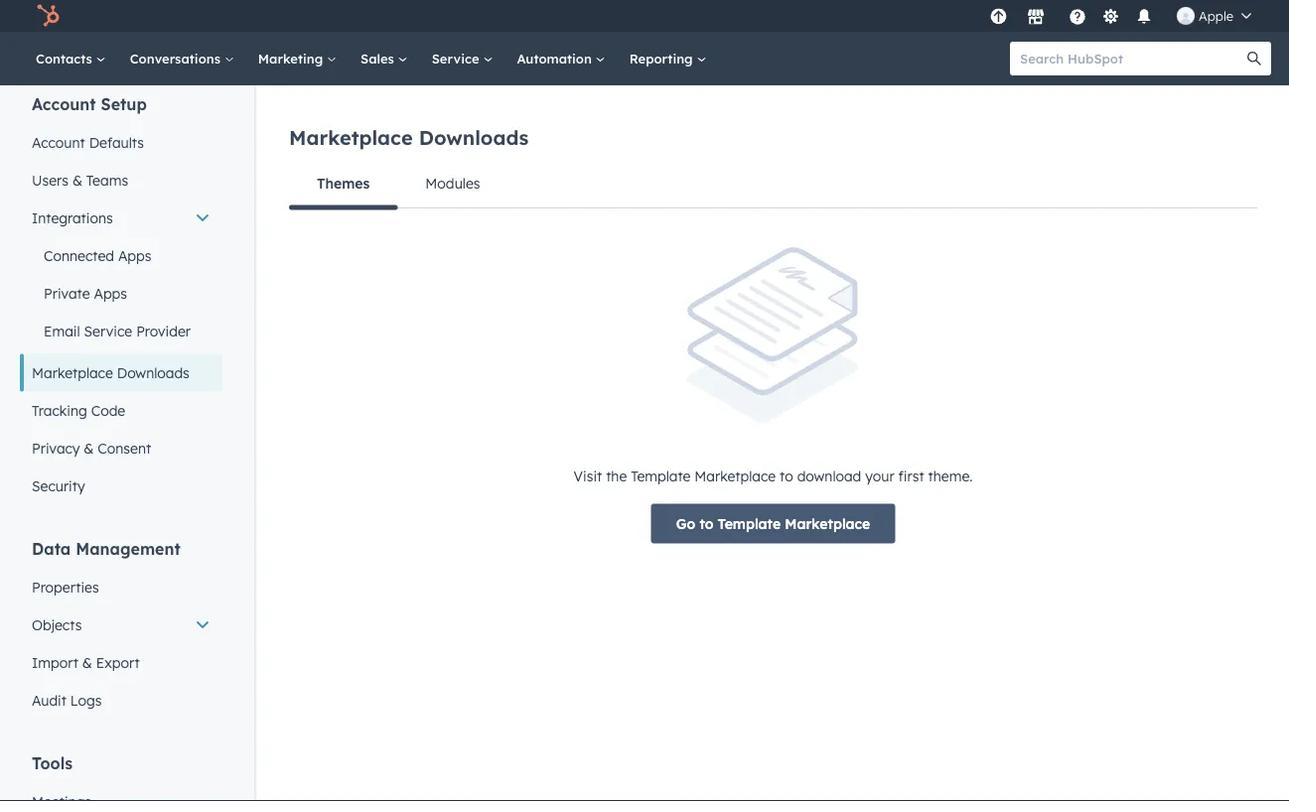 Task type: vqa. For each thing, say whether or not it's contained in the screenshot.
user guides Element
no



Task type: describe. For each thing, give the bounding box(es) containing it.
apple button
[[1165, 0, 1264, 32]]

hubspot image
[[36, 4, 60, 28]]

privacy
[[32, 440, 80, 457]]

modules
[[426, 175, 480, 192]]

marketplace up 'themes'
[[289, 125, 413, 150]]

the
[[606, 467, 627, 485]]

account defaults link
[[20, 124, 223, 161]]

& for export
[[82, 654, 92, 672]]

help button
[[1061, 0, 1095, 32]]

integrations
[[32, 209, 113, 227]]

first
[[899, 467, 925, 485]]

marketplace downloads inside account setup element
[[32, 364, 190, 382]]

help image
[[1069, 9, 1087, 27]]

tracking code link
[[20, 392, 223, 430]]

automation link
[[505, 32, 618, 85]]

themes
[[317, 175, 370, 192]]

privacy & consent link
[[20, 430, 223, 467]]

notifications button
[[1128, 0, 1162, 32]]

defaults
[[89, 134, 144, 151]]

import
[[32, 654, 78, 672]]

search image
[[1248, 52, 1262, 66]]

objects button
[[20, 607, 223, 644]]

email service provider
[[44, 322, 191, 340]]

connected apps link
[[20, 237, 223, 275]]

marketplaces image
[[1027, 9, 1045, 27]]

account setup element
[[20, 93, 223, 505]]

integrations button
[[20, 199, 223, 237]]

email service provider link
[[20, 312, 223, 350]]

bob builder image
[[1177, 7, 1195, 25]]

download
[[798, 467, 862, 485]]

conversations link
[[118, 32, 246, 85]]

users & teams
[[32, 171, 128, 189]]

management
[[76, 539, 181, 559]]

template for to
[[718, 515, 781, 533]]

apps for connected apps
[[118, 247, 152, 264]]

apple menu
[[985, 0, 1266, 32]]

service link
[[420, 32, 505, 85]]

to inside go to template marketplace link
[[700, 515, 714, 533]]

account setup
[[32, 94, 147, 114]]

email
[[44, 322, 80, 340]]

teams
[[86, 171, 128, 189]]

data management
[[32, 539, 181, 559]]

sales
[[361, 50, 398, 67]]

modules link
[[398, 160, 508, 208]]

tracking
[[32, 402, 87, 419]]

marketplace down download on the right bottom of the page
[[785, 515, 871, 533]]

go to template marketplace link
[[652, 504, 896, 544]]

sales link
[[349, 32, 420, 85]]

visit
[[574, 467, 602, 485]]

upgrade image
[[990, 8, 1008, 26]]

hubspot link
[[24, 4, 75, 28]]

audit logs link
[[20, 682, 223, 720]]

service inside email service provider 'link'
[[84, 322, 132, 340]]

marketing link
[[246, 32, 349, 85]]

contacts
[[36, 50, 96, 67]]

go to template marketplace
[[676, 515, 871, 533]]

audit logs
[[32, 692, 102, 709]]

setup
[[101, 94, 147, 114]]

upgrade link
[[987, 5, 1011, 26]]

audit
[[32, 692, 67, 709]]

apps for private apps
[[94, 285, 127, 302]]

visit the template marketplace to download your first theme.
[[574, 467, 973, 485]]

reporting link
[[618, 32, 719, 85]]

private
[[44, 285, 90, 302]]

export
[[96, 654, 140, 672]]



Task type: locate. For each thing, give the bounding box(es) containing it.
0 horizontal spatial marketplace downloads
[[32, 364, 190, 382]]

apps up email service provider
[[94, 285, 127, 302]]

contacts link
[[24, 32, 118, 85]]

tools
[[32, 754, 73, 774]]

marketplace inside account setup element
[[32, 364, 113, 382]]

1 horizontal spatial to
[[780, 467, 794, 485]]

marketplace downloads up code
[[32, 364, 190, 382]]

0 vertical spatial to
[[780, 467, 794, 485]]

security
[[32, 477, 85, 495]]

0 vertical spatial template
[[631, 467, 691, 485]]

apps down integrations button
[[118, 247, 152, 264]]

navigation containing themes
[[289, 160, 1258, 210]]

1 vertical spatial &
[[84, 440, 94, 457]]

1 vertical spatial service
[[84, 322, 132, 340]]

0 vertical spatial account
[[32, 94, 96, 114]]

apple
[[1199, 7, 1234, 24]]

0 horizontal spatial template
[[631, 467, 691, 485]]

downloads down provider
[[117, 364, 190, 382]]

account
[[32, 94, 96, 114], [32, 134, 85, 151]]

account for account setup
[[32, 94, 96, 114]]

0 vertical spatial apps
[[118, 247, 152, 264]]

security link
[[20, 467, 223, 505]]

data
[[32, 539, 71, 559]]

1 vertical spatial marketplace downloads
[[32, 364, 190, 382]]

settings link
[[1099, 5, 1124, 26]]

downloads up modules
[[419, 125, 529, 150]]

& right users
[[72, 171, 82, 189]]

1 vertical spatial account
[[32, 134, 85, 151]]

0 vertical spatial service
[[432, 50, 483, 67]]

1 horizontal spatial service
[[432, 50, 483, 67]]

marketplace downloads up modules
[[289, 125, 529, 150]]

import & export
[[32, 654, 140, 672]]

marketplace up go to template marketplace
[[695, 467, 776, 485]]

1 horizontal spatial template
[[718, 515, 781, 533]]

connected
[[44, 247, 114, 264]]

0 vertical spatial &
[[72, 171, 82, 189]]

& right privacy
[[84, 440, 94, 457]]

conversations
[[130, 50, 224, 67]]

search button
[[1238, 42, 1272, 76]]

reporting
[[630, 50, 697, 67]]

themes link
[[289, 160, 398, 210]]

to
[[780, 467, 794, 485], [700, 515, 714, 533]]

tools element
[[20, 753, 223, 802]]

service down private apps link
[[84, 322, 132, 340]]

alert
[[289, 247, 1258, 544]]

automation
[[517, 50, 596, 67]]

downloads inside marketplace downloads link
[[117, 364, 190, 382]]

marketplace
[[289, 125, 413, 150], [32, 364, 113, 382], [695, 467, 776, 485], [785, 515, 871, 533]]

data management element
[[20, 538, 223, 720]]

marketing
[[258, 50, 327, 67]]

& for teams
[[72, 171, 82, 189]]

code
[[91, 402, 125, 419]]

template for the
[[631, 467, 691, 485]]

2 vertical spatial &
[[82, 654, 92, 672]]

import & export link
[[20, 644, 223, 682]]

objects
[[32, 617, 82, 634]]

Search HubSpot search field
[[1011, 42, 1254, 76]]

private apps
[[44, 285, 127, 302]]

2 account from the top
[[32, 134, 85, 151]]

account for account defaults
[[32, 134, 85, 151]]

0 vertical spatial marketplace downloads
[[289, 125, 529, 150]]

users
[[32, 171, 69, 189]]

marketplaces button
[[1015, 0, 1057, 32]]

private apps link
[[20, 275, 223, 312]]

& for consent
[[84, 440, 94, 457]]

privacy & consent
[[32, 440, 151, 457]]

marketplace downloads link
[[20, 354, 223, 392]]

settings image
[[1102, 8, 1120, 26]]

downloads
[[419, 125, 529, 150], [117, 364, 190, 382]]

1 vertical spatial template
[[718, 515, 781, 533]]

alert containing visit the template marketplace to download your first theme.
[[289, 247, 1258, 544]]

account up users
[[32, 134, 85, 151]]

marketplace downloads
[[289, 125, 529, 150], [32, 364, 190, 382]]

service right sales link
[[432, 50, 483, 67]]

navigation
[[289, 160, 1258, 210]]

theme.
[[929, 467, 973, 485]]

properties
[[32, 579, 99, 596]]

1 vertical spatial downloads
[[117, 364, 190, 382]]

marketplace up tracking code
[[32, 364, 113, 382]]

service inside service link
[[432, 50, 483, 67]]

logs
[[70, 692, 102, 709]]

to right go at the right bottom of page
[[700, 515, 714, 533]]

&
[[72, 171, 82, 189], [84, 440, 94, 457], [82, 654, 92, 672]]

service
[[432, 50, 483, 67], [84, 322, 132, 340]]

1 horizontal spatial downloads
[[419, 125, 529, 150]]

notifications image
[[1136, 9, 1154, 27]]

1 account from the top
[[32, 94, 96, 114]]

connected apps
[[44, 247, 152, 264]]

template right the on the left bottom of page
[[631, 467, 691, 485]]

users & teams link
[[20, 161, 223, 199]]

apps
[[118, 247, 152, 264], [94, 285, 127, 302]]

consent
[[98, 440, 151, 457]]

provider
[[136, 322, 191, 340]]

0 vertical spatial downloads
[[419, 125, 529, 150]]

your
[[866, 467, 895, 485]]

account up the 'account defaults' at the top left of the page
[[32, 94, 96, 114]]

1 vertical spatial apps
[[94, 285, 127, 302]]

go
[[676, 515, 696, 533]]

account defaults
[[32, 134, 144, 151]]

template down 'visit the template marketplace to download your first theme.'
[[718, 515, 781, 533]]

0 horizontal spatial downloads
[[117, 364, 190, 382]]

to left download on the right bottom of the page
[[780, 467, 794, 485]]

& inside data management element
[[82, 654, 92, 672]]

0 horizontal spatial to
[[700, 515, 714, 533]]

1 vertical spatial to
[[700, 515, 714, 533]]

properties link
[[20, 569, 223, 607]]

tracking code
[[32, 402, 125, 419]]

template
[[631, 467, 691, 485], [718, 515, 781, 533]]

1 horizontal spatial marketplace downloads
[[289, 125, 529, 150]]

& left export
[[82, 654, 92, 672]]

0 horizontal spatial service
[[84, 322, 132, 340]]



